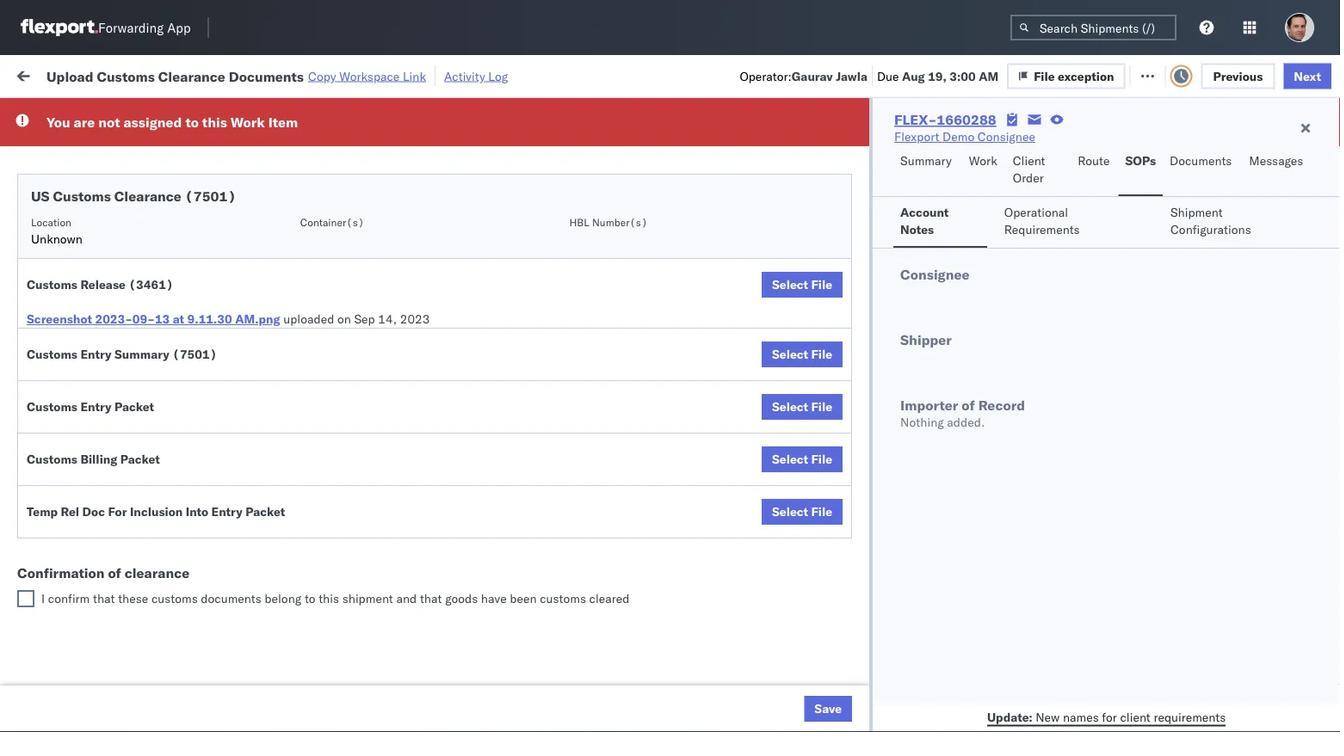 Task type: vqa. For each thing, say whether or not it's contained in the screenshot.
seventh by from the top
no



Task type: describe. For each thing, give the bounding box(es) containing it.
1 vertical spatial international
[[830, 702, 900, 717]]

activity
[[444, 68, 485, 84]]

batch action button
[[1218, 62, 1330, 87]]

est, down container(s)
[[328, 247, 354, 263]]

pickup down the customs entry summary (7501)
[[87, 390, 124, 405]]

2 flex-2001714 from the top
[[950, 210, 1040, 225]]

1 2001714 from the top
[[987, 172, 1040, 187]]

confirm pickup from los angeles, ca button for honeywell - test account
[[40, 389, 244, 425]]

ocean fcl for flexport
[[527, 664, 587, 679]]

1 western from the top
[[898, 172, 943, 187]]

9.11.30
[[187, 312, 232, 327]]

customs entry summary (7501)
[[27, 347, 217, 362]]

4 schedule pickup from los angeles, ca link from the top
[[40, 578, 244, 613]]

consignee inside button
[[751, 141, 800, 154]]

select file button for customs entry summary (7501)
[[762, 342, 843, 368]]

work inside button
[[969, 153, 998, 168]]

work button
[[962, 145, 1006, 196]]

2 3:30 pm est, feb 17, 2023 from the top
[[277, 210, 433, 225]]

flex-1660288
[[895, 111, 997, 128]]

am down 12:00
[[306, 513, 326, 528]]

snoozed no
[[356, 107, 417, 120]]

schedule delivery appointment button for 2:59 am est, feb 17, 2023
[[40, 132, 212, 151]]

pm for schedule delivery appointment
[[314, 323, 333, 338]]

otter for otter products - test account
[[639, 134, 667, 149]]

2 schedule delivery appointment link from the top
[[40, 208, 212, 225]]

2 ocean fcl from the top
[[527, 588, 587, 603]]

entry for summary
[[80, 347, 112, 362]]

3 resize handle column header from the left
[[498, 133, 518, 733]]

delivery for 2:59 am est, mar 3, 2023
[[94, 663, 138, 678]]

us customs clearance (7501)
[[31, 188, 236, 205]]

shipment
[[1171, 205, 1223, 220]]

belong
[[265, 591, 302, 606]]

fcl for bookings test consignee
[[565, 437, 587, 452]]

location unknown
[[31, 216, 83, 247]]

status : ready for work, blocked, in progress
[[93, 107, 311, 120]]

est, up "3:00 pm est, feb 20, 2023"
[[328, 210, 354, 225]]

billing
[[80, 452, 117, 467]]

2 2001714 from the top
[[987, 210, 1040, 225]]

2 2:59 from the top
[[277, 513, 303, 528]]

2 western from the top
[[898, 210, 943, 225]]

2:59 am est, mar 3, 2023 for schedule pickup from los angeles, ca
[[277, 588, 428, 603]]

mbl/mawb
[[1173, 141, 1232, 154]]

new
[[1036, 710, 1060, 725]]

ca for fourth schedule pickup from los angeles, ca link
[[40, 596, 56, 611]]

actions
[[1289, 141, 1324, 154]]

select file for temp rel doc for inclusion into entry packet
[[772, 504, 833, 520]]

pm up "3:00 pm est, feb 20, 2023"
[[306, 210, 325, 225]]

2097290
[[987, 702, 1040, 717]]

messages
[[1249, 153, 1304, 168]]

los left into
[[162, 503, 182, 518]]

2 schedule delivery appointment from the top
[[40, 209, 212, 224]]

28,
[[382, 513, 401, 528]]

2 vertical spatial 17,
[[381, 210, 400, 225]]

flex-1988285
[[950, 134, 1040, 149]]

snoozed
[[356, 107, 396, 120]]

consignee button
[[742, 137, 897, 154]]

1 horizontal spatial work
[[231, 114, 265, 131]]

3, for schedule delivery appointment
[[384, 664, 395, 679]]

2 vertical spatial entry
[[211, 504, 243, 520]]

batch action
[[1245, 67, 1319, 82]]

from down the customs entry summary (7501)
[[127, 390, 152, 405]]

2 schedule pickup from los angeles, ca button from the top
[[40, 540, 244, 576]]

shipment configurations
[[1171, 205, 1251, 237]]

delivery for 3:00 am est, feb 25, 2023
[[87, 436, 131, 451]]

3:00 for bookings test consignee
[[277, 437, 303, 452]]

confirm for "confirm pickup from los angeles, ca" "button" associated with honeywell - test account
[[40, 390, 84, 405]]

workitem
[[19, 141, 64, 154]]

select for temp rel doc for inclusion into entry packet
[[772, 504, 808, 520]]

schedule for fourth schedule pickup from los angeles, ca link
[[40, 579, 91, 594]]

products,
[[782, 134, 835, 149]]

2 that from the left
[[420, 591, 442, 606]]

schedule delivery appointment link for 10:30 pm est, feb 21, 2023
[[40, 322, 212, 339]]

schedule pickup from los angeles international airport
[[40, 162, 228, 195]]

1 vertical spatial on
[[337, 312, 351, 327]]

2 digital from the top
[[947, 210, 982, 225]]

los down the customs entry summary (7501)
[[155, 390, 175, 405]]

2 schedule pickup from los angeles, ca link from the top
[[40, 502, 244, 537]]

customs down confirm delivery on the bottom left of page
[[27, 452, 77, 467]]

clearance for upload customs clearance documents copy workspace link
[[158, 67, 225, 85]]

app
[[167, 19, 191, 36]]

customs up confirm delivery on the bottom left of page
[[27, 399, 77, 415]]

upload proof of delivery
[[40, 474, 172, 489]]

work inside button
[[187, 67, 217, 82]]

for
[[108, 504, 127, 520]]

pickup for 2nd schedule pickup from los angeles, ca link
[[94, 503, 131, 518]]

2 ca from the top
[[40, 369, 56, 384]]

09-
[[132, 312, 155, 327]]

est, right deadline
[[329, 134, 355, 149]]

appointment for 2:59 am est, feb 17, 2023
[[141, 133, 212, 148]]

container numbers
[[1061, 134, 1107, 161]]

of inside button
[[114, 474, 125, 489]]

you are not assigned to this work item
[[46, 114, 298, 131]]

3, for schedule pickup from los angeles, ca
[[384, 588, 395, 603]]

i
[[41, 591, 45, 606]]

am down progress
[[306, 134, 326, 149]]

select for customs entry packet
[[772, 399, 808, 415]]

customs up screenshot
[[27, 277, 77, 292]]

filtered by:
[[17, 105, 79, 121]]

from down 09-
[[127, 352, 152, 367]]

flex-2097290
[[950, 702, 1040, 717]]

2 horizontal spatial documents
[[1170, 153, 1232, 168]]

deadline
[[277, 141, 321, 154]]

778 at risk
[[323, 67, 383, 82]]

select file button for customs release (3461)
[[762, 272, 843, 298]]

am right "belong"
[[306, 588, 326, 603]]

select file for customs entry summary (7501)
[[772, 347, 833, 362]]

flexport inside flexport demo consignee link
[[895, 129, 940, 144]]

angeles, for first schedule pickup from los angeles, ca link from the top
[[185, 276, 232, 291]]

confirm pickup from los angeles, ca for bookings
[[40, 352, 225, 384]]

778
[[323, 67, 346, 82]]

confirm pickup from los angeles, ca button for bookings test consignee
[[40, 351, 244, 387]]

(10)
[[279, 67, 309, 82]]

07492792403
[[1173, 702, 1255, 717]]

for for ready
[[164, 107, 178, 120]]

update: new names for client requirements
[[987, 710, 1226, 725]]

2 integration test account - western digital from the top
[[751, 210, 982, 225]]

angeles, for fourth schedule pickup from los angeles, ca link
[[185, 579, 232, 594]]

appointment for 10:30 pm est, feb 21, 2023
[[141, 322, 212, 337]]

select file button for customs billing packet
[[762, 447, 843, 473]]

Search Work text field
[[762, 62, 950, 87]]

2 3:30 from the top
[[277, 210, 303, 225]]

no
[[404, 107, 417, 120]]

los inside schedule pickup from los angeles international airport
[[162, 162, 182, 177]]

flexport demo consignee for 2:59 am est, mar 3, 2023
[[639, 664, 780, 679]]

client name
[[639, 141, 697, 154]]

packet for customs entry packet
[[115, 399, 154, 415]]

los right these
[[162, 579, 182, 594]]

schedule pickup from los angeles, ca for 3rd schedule pickup from los angeles, ca button from the bottom of the page
[[40, 276, 232, 308]]

snooze
[[467, 141, 500, 154]]

batch
[[1245, 67, 1278, 82]]

2:59 am est, feb 17, 2023
[[277, 134, 434, 149]]

0 vertical spatial on
[[428, 67, 442, 82]]

select for customs entry summary (7501)
[[772, 347, 808, 362]]

record
[[978, 397, 1025, 414]]

resize handle column header for workitem
[[246, 133, 267, 733]]

international inside schedule pickup from los angeles international airport
[[40, 179, 109, 195]]

resize handle column header for flex id
[[1031, 133, 1052, 733]]

ca for 2nd schedule pickup from los angeles, ca link
[[40, 520, 56, 535]]

resize handle column header for deadline
[[437, 133, 458, 733]]

client order button
[[1006, 145, 1071, 196]]

feb left "28,"
[[358, 513, 379, 528]]

customs billing packet
[[27, 452, 160, 467]]

import work button
[[138, 55, 224, 94]]

customs up "location"
[[53, 188, 111, 205]]

est, down 3:00 am est, feb 25, 2023
[[336, 475, 361, 490]]

1977428 for confirm pickup from los angeles, ca
[[987, 399, 1040, 414]]

upload for proof
[[40, 474, 79, 489]]

est, left 14,
[[336, 323, 361, 338]]

packet for customs billing packet
[[120, 452, 160, 467]]

resize handle column header for client name
[[721, 133, 742, 733]]

feb left '20,'
[[357, 247, 378, 263]]

2 appointment from the top
[[141, 209, 212, 224]]

next
[[1294, 68, 1321, 83]]

am.png
[[235, 312, 280, 327]]

0 vertical spatial 3:00
[[950, 68, 976, 83]]

flex-1977428 for schedule delivery appointment
[[950, 323, 1040, 338]]

bleckmann
[[949, 702, 1010, 717]]

upload customs clearance documents link
[[40, 237, 244, 272]]

1977428 for schedule pickup from los angeles, ca
[[987, 285, 1040, 300]]

ocean lcl for otter
[[527, 134, 586, 149]]

customs down screenshot
[[27, 347, 77, 362]]

schedule delivery appointment for 2:59 am est, feb 17, 2023
[[40, 133, 212, 148]]

names
[[1063, 710, 1099, 725]]

upload customs clearance documents
[[40, 238, 189, 270]]

configurations
[[1171, 222, 1251, 237]]

mawb1234
[[1173, 210, 1240, 225]]

1977428 for schedule delivery appointment
[[987, 323, 1040, 338]]

schedule pickup from los angeles international airport button
[[40, 161, 244, 198]]

progress
[[269, 107, 311, 120]]

save button
[[804, 696, 852, 722]]

air for 3:00 pm est, feb 20, 2023
[[527, 247, 542, 263]]

save
[[815, 702, 842, 717]]

est, down the 12:00 pm est, feb 25, 2023
[[329, 513, 355, 528]]

3:00 am est, feb 25, 2023
[[277, 437, 434, 452]]

delivery down us customs clearance (7501)
[[94, 209, 138, 224]]

file for customs billing packet
[[811, 452, 833, 467]]

uploaded
[[283, 312, 334, 327]]

1 integration test account - western digital from the top
[[751, 172, 982, 187]]

item
[[268, 114, 298, 131]]

summary button
[[894, 145, 962, 196]]

log
[[488, 68, 508, 84]]

route button
[[1071, 145, 1119, 196]]

flex id button
[[914, 137, 1035, 154]]

customs inside upload customs clearance documents
[[82, 238, 130, 253]]

1 3:30 from the top
[[277, 172, 303, 187]]

operational requirements button
[[998, 197, 1154, 248]]

los down 13
[[155, 352, 175, 367]]

import
[[145, 67, 184, 82]]

doc
[[82, 504, 105, 520]]

schedule delivery appointment for 2:59 am est, mar 3, 2023
[[40, 663, 212, 678]]

select for customs billing packet
[[772, 452, 808, 467]]

17, for air
[[381, 172, 400, 187]]

1 3:30 pm est, feb 17, 2023 from the top
[[277, 172, 433, 187]]

19,
[[928, 68, 947, 83]]

est, up the 12:00 pm est, feb 25, 2023
[[329, 437, 355, 452]]

mbl/mawb numbers
[[1173, 141, 1278, 154]]

feb up "3:00 pm est, feb 20, 2023"
[[357, 210, 378, 225]]

0 vertical spatial this
[[202, 114, 227, 131]]

confirm pickup from los angeles, ca link for honeywell
[[40, 389, 244, 423]]

ready
[[131, 107, 161, 120]]

schedule pickup from los angeles, ca for first schedule pickup from los angeles, ca button from the bottom of the page
[[40, 579, 232, 611]]

schedule delivery appointment button for 10:30 pm est, feb 21, 2023
[[40, 322, 212, 340]]

confirmation of clearance
[[17, 565, 190, 582]]

summary inside button
[[901, 153, 952, 168]]

products
[[670, 134, 719, 149]]

1 horizontal spatial at
[[349, 67, 360, 82]]

pickup for fourth schedule pickup from los angeles, ca link
[[94, 579, 131, 594]]

operational
[[1004, 205, 1069, 220]]

hbl number(s)
[[569, 216, 648, 229]]

25, for 3:00 am est, feb 25, 2023
[[382, 437, 401, 452]]

(3461)
[[129, 277, 173, 292]]

schedule for second schedule delivery appointment link
[[40, 209, 91, 224]]

2:59 for 2:59 am est, feb 17, 2023 schedule delivery appointment link
[[277, 134, 303, 149]]

am down i confirm that these customs documents belong to this shipment and that goods have been customs cleared
[[306, 664, 326, 679]]

sops button
[[1119, 145, 1163, 196]]

confirm pickup from los angeles, ca for honeywell
[[40, 390, 225, 422]]

feb up "28,"
[[364, 475, 386, 490]]

work,
[[181, 107, 208, 120]]

2:59 am est, feb 28, 2023
[[277, 513, 434, 528]]

pickup for second schedule pickup from los angeles, ca link from the bottom
[[94, 541, 131, 556]]

message (10)
[[231, 67, 309, 82]]

flexport demo consignee link
[[895, 128, 1036, 145]]

flexport for 2:59 am est, feb 28, 2023
[[639, 513, 684, 528]]



Task type: locate. For each thing, give the bounding box(es) containing it.
feb down the snoozed
[[358, 134, 379, 149]]

flex-
[[895, 111, 937, 128], [950, 134, 987, 149], [950, 172, 987, 187], [950, 210, 987, 225], [950, 247, 987, 263], [950, 285, 987, 300], [950, 323, 987, 338], [950, 399, 987, 414], [950, 702, 987, 717]]

mar for schedule pickup from los angeles, ca
[[358, 588, 381, 603]]

4 schedule from the top
[[40, 276, 91, 291]]

delivery up billing at the left bottom of page
[[87, 436, 131, 451]]

0 horizontal spatial that
[[93, 591, 115, 606]]

ca for first schedule pickup from los angeles, ca link from the top
[[40, 293, 56, 308]]

c/o
[[925, 702, 946, 717]]

customs up the ":"
[[97, 67, 155, 85]]

flex-1977428 up "added."
[[950, 399, 1040, 414]]

ca down the confirmation
[[40, 596, 56, 611]]

confirm pickup from los angeles, ca button
[[40, 351, 244, 387], [40, 389, 244, 425]]

upload up "by:"
[[46, 67, 93, 85]]

pickup for schedule pickup from los angeles international airport link
[[94, 162, 131, 177]]

0 vertical spatial digital
[[947, 172, 982, 187]]

8 schedule from the top
[[40, 579, 91, 594]]

international left b.v
[[830, 702, 900, 717]]

client inside 'button'
[[639, 141, 667, 154]]

1 horizontal spatial customs
[[540, 591, 586, 606]]

4 2:59 from the top
[[277, 664, 303, 679]]

4 schedule delivery appointment from the top
[[40, 663, 212, 678]]

pickup up the airport
[[94, 162, 131, 177]]

0 vertical spatial confirm pickup from los angeles, ca link
[[40, 351, 244, 385]]

operator: gaurav jawla
[[740, 68, 868, 83]]

est, down i confirm that these customs documents belong to this shipment and that goods have been customs cleared
[[329, 664, 355, 679]]

1 schedule delivery appointment link from the top
[[40, 132, 212, 149]]

account
[[759, 134, 804, 149], [839, 172, 885, 187], [901, 205, 949, 220], [839, 210, 885, 225], [727, 247, 773, 263], [839, 247, 885, 263], [735, 285, 781, 300], [847, 285, 893, 300], [735, 323, 781, 338], [847, 323, 893, 338], [735, 399, 781, 414], [847, 399, 893, 414], [727, 475, 773, 490], [839, 475, 885, 490]]

forwarding
[[98, 19, 164, 36]]

ocean for bookings test consignee
[[527, 437, 562, 452]]

4 schedule delivery appointment link from the top
[[40, 662, 212, 680]]

upload customs clearance documents button
[[40, 237, 244, 273]]

demo
[[943, 129, 975, 144], [687, 513, 719, 528], [687, 664, 719, 679]]

0 vertical spatial at
[[349, 67, 360, 82]]

ag
[[807, 247, 824, 263], [919, 247, 936, 263], [807, 475, 824, 490], [919, 475, 936, 490]]

are
[[74, 114, 95, 131]]

0 vertical spatial flex-2001714
[[950, 172, 1040, 187]]

confirm pickup from los angeles, ca link down the customs entry summary (7501)
[[40, 389, 244, 423]]

1 vertical spatial 17,
[[381, 172, 400, 187]]

2 vertical spatial work
[[969, 153, 998, 168]]

0 horizontal spatial on
[[337, 312, 351, 327]]

for left work,
[[164, 107, 178, 120]]

container
[[1061, 134, 1107, 147]]

1 customs from the left
[[151, 591, 198, 606]]

angeles, for 2nd schedule pickup from los angeles, ca link
[[185, 503, 232, 518]]

container(s)
[[300, 216, 364, 229]]

ca up customs entry packet at the left bottom
[[40, 369, 56, 384]]

select for customs release (3461)
[[772, 277, 808, 292]]

0 vertical spatial ocean fcl
[[527, 437, 587, 452]]

2 select file from the top
[[772, 347, 833, 362]]

0 vertical spatial 1977428
[[987, 285, 1040, 300]]

12:00 pm est, feb 25, 2023
[[277, 475, 440, 490]]

action
[[1281, 67, 1319, 82]]

3,
[[384, 588, 395, 603], [384, 664, 395, 679]]

file for temp rel doc for inclusion into entry packet
[[811, 504, 833, 520]]

client left name
[[639, 141, 667, 154]]

consignee
[[978, 129, 1036, 144], [751, 141, 800, 154], [901, 266, 970, 283], [718, 361, 776, 376], [830, 361, 888, 376], [718, 437, 776, 452], [830, 437, 888, 452], [722, 513, 780, 528], [830, 513, 888, 528], [830, 551, 888, 566], [830, 588, 888, 603], [830, 626, 888, 641], [722, 664, 780, 679], [830, 664, 888, 679]]

flex id
[[923, 141, 955, 154]]

shipment configurations button
[[1164, 197, 1313, 248]]

pm for upload proof of delivery
[[314, 475, 333, 490]]

8 resize handle column header from the left
[[1143, 133, 1164, 733]]

017482927423
[[1173, 247, 1262, 263]]

am up 1660288
[[979, 68, 999, 83]]

angeles,
[[185, 276, 232, 291], [178, 352, 225, 367], [178, 390, 225, 405], [185, 503, 232, 518], [185, 541, 232, 556], [185, 579, 232, 594]]

7 schedule from the top
[[40, 541, 91, 556]]

resize handle column header for mode
[[609, 133, 630, 733]]

summary down 09-
[[115, 347, 169, 362]]

2 vertical spatial upload
[[40, 474, 79, 489]]

6 ca from the top
[[40, 596, 56, 611]]

1 vertical spatial 1977428
[[987, 323, 1040, 338]]

1 vertical spatial entry
[[80, 399, 112, 415]]

flex-2001714 up flex-2150210
[[950, 210, 1040, 225]]

id
[[945, 141, 955, 154]]

from for schedule pickup from los angeles international airport link
[[134, 162, 159, 177]]

1 horizontal spatial that
[[420, 591, 442, 606]]

of for clearance
[[108, 565, 121, 582]]

1 select file from the top
[[772, 277, 833, 292]]

select file for customs entry packet
[[772, 399, 833, 415]]

pickup inside schedule pickup from los angeles international airport
[[94, 162, 131, 177]]

delivery for 10:30 pm est, feb 21, 2023
[[94, 322, 138, 337]]

1 vertical spatial flex-2001714
[[950, 210, 1040, 225]]

from for second schedule pickup from los angeles, ca link from the bottom
[[134, 541, 159, 556]]

1 ocean from the top
[[527, 134, 562, 149]]

1 that from the left
[[93, 591, 115, 606]]

1977428 right importer
[[987, 399, 1040, 414]]

schedule down proof
[[40, 503, 91, 518]]

3, left and
[[384, 588, 395, 603]]

2 vertical spatial flex-1977428
[[950, 399, 1040, 414]]

0 vertical spatial lcl
[[565, 134, 586, 149]]

13
[[155, 312, 170, 327]]

1 horizontal spatial documents
[[229, 67, 304, 85]]

3 select file from the top
[[772, 399, 833, 415]]

that down confirmation of clearance
[[93, 591, 115, 606]]

ca up screenshot
[[40, 293, 56, 308]]

0 vertical spatial confirm pickup from los angeles, ca button
[[40, 351, 244, 387]]

track
[[445, 67, 473, 82]]

schedule delivery appointment down these
[[40, 663, 212, 678]]

1 schedule pickup from los angeles, ca link from the top
[[40, 275, 244, 309]]

pm right 10:30
[[314, 323, 333, 338]]

1 digital from the top
[[947, 172, 982, 187]]

schedule left "2023-"
[[40, 322, 91, 337]]

2 vertical spatial ocean fcl
[[527, 664, 587, 679]]

otter for otter products, llc
[[751, 134, 779, 149]]

client for client name
[[639, 141, 667, 154]]

1 vertical spatial confirm pickup from los angeles, ca
[[40, 390, 225, 422]]

assigned
[[123, 114, 182, 131]]

0 vertical spatial summary
[[901, 153, 952, 168]]

0 vertical spatial for
[[164, 107, 178, 120]]

account notes
[[901, 205, 949, 237]]

ca up i
[[40, 558, 56, 573]]

9 schedule from the top
[[40, 663, 91, 678]]

7 resize handle column header from the left
[[1031, 133, 1052, 733]]

2 vertical spatial 3:00
[[277, 437, 303, 452]]

1 schedule from the top
[[40, 133, 91, 148]]

3 schedule pickup from los angeles, ca from the top
[[40, 541, 232, 573]]

schedule for schedule pickup from los angeles international airport link
[[40, 162, 91, 177]]

2 vertical spatial flexport
[[639, 664, 684, 679]]

ocean lcl for honeywell
[[527, 323, 586, 338]]

customs entry packet
[[27, 399, 154, 415]]

1 vertical spatial packet
[[120, 452, 160, 467]]

1 flex-1977428 from the top
[[950, 285, 1040, 300]]

from inside schedule pickup from los angeles international airport
[[134, 162, 159, 177]]

select file button for temp rel doc for inclusion into entry packet
[[762, 499, 843, 525]]

documents up "in" on the left
[[229, 67, 304, 85]]

4 resize handle column header from the left
[[609, 133, 630, 733]]

1 horizontal spatial for
[[1102, 710, 1117, 725]]

2 ocean lcl from the top
[[527, 323, 586, 338]]

(7501) down angeles
[[185, 188, 236, 205]]

flex-2001714 down "flex-1988285"
[[950, 172, 1040, 187]]

1977428 up record
[[987, 323, 1040, 338]]

2 horizontal spatial work
[[969, 153, 998, 168]]

jawla
[[836, 68, 868, 83]]

fcl for flexport demo consignee
[[565, 664, 587, 679]]

1 schedule pickup from los angeles, ca button from the top
[[40, 275, 244, 311]]

client
[[639, 141, 667, 154], [1013, 153, 1046, 168]]

blocked,
[[211, 107, 254, 120]]

select
[[772, 277, 808, 292], [772, 347, 808, 362], [772, 399, 808, 415], [772, 452, 808, 467], [772, 504, 808, 520]]

2 select file button from the top
[[762, 342, 843, 368]]

release
[[80, 277, 126, 292]]

entry down "2023-"
[[80, 347, 112, 362]]

1 vertical spatial fcl
[[565, 588, 587, 603]]

1 lcl from the top
[[565, 134, 586, 149]]

0 vertical spatial work
[[187, 67, 217, 82]]

2 vertical spatial packet
[[245, 504, 285, 520]]

inclusion
[[130, 504, 183, 520]]

2 select from the top
[[772, 347, 808, 362]]

2 confirm from the top
[[40, 390, 84, 405]]

0 horizontal spatial work
[[187, 67, 217, 82]]

0 vertical spatial flex-1977428
[[950, 285, 1040, 300]]

1 vertical spatial demo
[[687, 513, 719, 528]]

2 vertical spatial clearance
[[133, 238, 189, 253]]

0 vertical spatial packet
[[115, 399, 154, 415]]

update:
[[987, 710, 1033, 725]]

confirm up confirm delivery on the bottom left of page
[[40, 390, 84, 405]]

0 horizontal spatial numbers
[[1061, 148, 1103, 161]]

and
[[396, 591, 417, 606]]

clearance for upload customs clearance documents
[[133, 238, 189, 253]]

1 3, from the top
[[384, 588, 395, 603]]

clearance for us customs clearance (7501)
[[114, 188, 182, 205]]

:
[[123, 107, 127, 120]]

2 vertical spatial confirm
[[40, 436, 84, 451]]

0 vertical spatial flexport demo consignee
[[895, 129, 1036, 144]]

2:59 am est, mar 3, 2023 for schedule delivery appointment
[[277, 664, 428, 679]]

confirm pickup from los angeles, ca link for bookings
[[40, 351, 244, 385]]

file for customs entry packet
[[811, 399, 833, 415]]

1 confirm pickup from los angeles, ca from the top
[[40, 352, 225, 384]]

5 resize handle column header from the left
[[721, 133, 742, 733]]

next button
[[1284, 63, 1332, 89]]

been
[[510, 591, 537, 606]]

1 select file button from the top
[[762, 272, 843, 298]]

est, right "belong"
[[329, 588, 355, 603]]

for
[[164, 107, 178, 120], [1102, 710, 1117, 725]]

1 vertical spatial work
[[231, 114, 265, 131]]

3 ca from the top
[[40, 407, 56, 422]]

schedule pickup from los angeles, ca button
[[40, 275, 244, 311], [40, 540, 244, 576], [40, 578, 244, 614]]

1 fcl from the top
[[565, 437, 587, 452]]

ocean for honeywell - test account
[[527, 323, 562, 338]]

mar for schedule delivery appointment
[[358, 664, 381, 679]]

3 select file button from the top
[[762, 394, 843, 420]]

schedule pickup from los angeles, ca link
[[40, 275, 244, 309], [40, 502, 244, 537], [40, 540, 244, 575], [40, 578, 244, 613]]

4 ca from the top
[[40, 520, 56, 535]]

otter left products,
[[751, 134, 779, 149]]

forwarding app
[[98, 19, 191, 36]]

3 2:59 from the top
[[277, 588, 303, 603]]

1 vertical spatial flexport
[[639, 513, 684, 528]]

1 vertical spatial confirm pickup from los angeles, ca button
[[40, 389, 244, 425]]

1 vertical spatial 2:59 am est, mar 3, 2023
[[277, 664, 428, 679]]

1 horizontal spatial otter
[[751, 134, 779, 149]]

1 vertical spatial (7501)
[[172, 347, 217, 362]]

documents up the shipment
[[1170, 153, 1232, 168]]

1 vertical spatial mar
[[358, 664, 381, 679]]

6 schedule from the top
[[40, 503, 91, 518]]

1 vertical spatial 25,
[[389, 475, 407, 490]]

2 lcl from the top
[[565, 323, 586, 338]]

digital right notes
[[947, 210, 982, 225]]

schedule delivery appointment button up the customs entry summary (7501)
[[40, 322, 212, 340]]

confirm inside confirm delivery link
[[40, 436, 84, 451]]

delivery
[[94, 133, 138, 148], [94, 209, 138, 224], [94, 322, 138, 337], [87, 436, 131, 451], [128, 474, 172, 489], [94, 663, 138, 678]]

pm for upload customs clearance documents
[[306, 247, 325, 263]]

25, up the 12:00 pm est, feb 25, 2023
[[382, 437, 401, 452]]

from for fourth schedule pickup from los angeles, ca link
[[134, 579, 159, 594]]

documents down unknown
[[40, 255, 102, 270]]

1 flex-2001714 from the top
[[950, 172, 1040, 187]]

1 confirm from the top
[[40, 352, 84, 367]]

flexport. image
[[21, 19, 98, 36]]

1 vertical spatial ocean lcl
[[527, 323, 586, 338]]

of right proof
[[114, 474, 125, 489]]

pickup right confirm
[[94, 579, 131, 594]]

1 vertical spatial western
[[898, 210, 943, 225]]

file for customs release (3461)
[[811, 277, 833, 292]]

0 horizontal spatial international
[[40, 179, 109, 195]]

3 ocean from the top
[[527, 437, 562, 452]]

3 fcl from the top
[[565, 664, 587, 679]]

copy
[[308, 68, 336, 84]]

1 horizontal spatial client
[[1013, 153, 1046, 168]]

previous button
[[1201, 63, 1275, 89]]

1 confirm pickup from los angeles, ca link from the top
[[40, 351, 244, 385]]

pm right 12:00
[[314, 475, 333, 490]]

flex-1977428 down flex-2150210
[[950, 285, 1040, 300]]

2:59 down item
[[277, 134, 303, 149]]

ocean fcl for bookings
[[527, 437, 587, 452]]

resize handle column header for consignee
[[894, 133, 914, 733]]

5 ca from the top
[[40, 558, 56, 573]]

schedule delivery appointment link down not
[[40, 132, 212, 149]]

numbers for mbl/mawb numbers
[[1235, 141, 1278, 154]]

select file for customs billing packet
[[772, 452, 833, 467]]

1 vertical spatial 3:30 pm est, feb 17, 2023
[[277, 210, 433, 225]]

route
[[1078, 153, 1110, 168]]

4 select file button from the top
[[762, 447, 843, 473]]

flex
[[923, 141, 942, 154]]

confirm pickup from los angeles, ca down the customs entry summary (7501)
[[40, 390, 225, 422]]

delivery up the customs entry summary (7501)
[[94, 322, 138, 337]]

risk
[[363, 67, 383, 82]]

1 vertical spatial digital
[[947, 210, 982, 225]]

0 vertical spatial integration test account - western digital
[[751, 172, 982, 187]]

confirm pickup from los angeles, ca button down the customs entry summary (7501)
[[40, 389, 244, 425]]

otter products - test account
[[639, 134, 804, 149]]

5 select from the top
[[772, 504, 808, 520]]

on
[[428, 67, 442, 82], [337, 312, 351, 327]]

1 2:59 from the top
[[277, 134, 303, 149]]

file exception button
[[1020, 62, 1139, 87], [1020, 62, 1139, 87], [1007, 63, 1126, 89], [1007, 63, 1126, 89]]

0 vertical spatial demo
[[943, 129, 975, 144]]

gaurav
[[792, 68, 833, 83]]

0 vertical spatial to
[[185, 114, 199, 131]]

2 air from the top
[[527, 247, 542, 263]]

schedule delivery appointment link for 2:59 am est, mar 3, 2023
[[40, 662, 212, 680]]

1 vertical spatial confirm
[[40, 390, 84, 405]]

requirements
[[1154, 710, 1226, 725]]

1 appointment from the top
[[141, 133, 212, 148]]

0 vertical spatial western
[[898, 172, 943, 187]]

0 vertical spatial clearance
[[158, 67, 225, 85]]

1 schedule delivery appointment from the top
[[40, 133, 212, 148]]

3:00
[[950, 68, 976, 83], [277, 247, 303, 263], [277, 437, 303, 452]]

integration test account - western digital down the "llc"
[[751, 172, 982, 187]]

schedule down confirm
[[40, 663, 91, 678]]

2:59
[[277, 134, 303, 149], [277, 513, 303, 528], [277, 588, 303, 603], [277, 664, 303, 679]]

schedule for 10:30 pm est, feb 21, 2023 schedule delivery appointment link
[[40, 322, 91, 337]]

pm down container(s)
[[306, 247, 325, 263]]

for left client
[[1102, 710, 1117, 725]]

2 vertical spatial demo
[[687, 664, 719, 679]]

3 ocean fcl from the top
[[527, 664, 587, 679]]

international up "location"
[[40, 179, 109, 195]]

5 select file button from the top
[[762, 499, 843, 525]]

1 vertical spatial ocean fcl
[[527, 588, 587, 603]]

angeles, for second schedule pickup from los angeles, ca link from the bottom
[[185, 541, 232, 556]]

messages button
[[1243, 145, 1313, 196]]

1 1977428 from the top
[[987, 285, 1040, 300]]

numbers down container
[[1061, 148, 1103, 161]]

4 select from the top
[[772, 452, 808, 467]]

schedule for first schedule pickup from los angeles, ca link from the top
[[40, 276, 91, 291]]

2 customs from the left
[[540, 591, 586, 606]]

client order
[[1013, 153, 1046, 186]]

ca
[[40, 293, 56, 308], [40, 369, 56, 384], [40, 407, 56, 422], [40, 520, 56, 535], [40, 558, 56, 573], [40, 596, 56, 611]]

for for names
[[1102, 710, 1117, 725]]

0 horizontal spatial customs
[[151, 591, 198, 606]]

confirm for 'confirm delivery' 'button'
[[40, 436, 84, 451]]

14,
[[378, 312, 397, 327]]

4 schedule delivery appointment button from the top
[[40, 662, 212, 681]]

delivery inside button
[[128, 474, 172, 489]]

0 vertical spatial 3:30
[[277, 172, 303, 187]]

2 vertical spatial air
[[527, 475, 542, 490]]

0 horizontal spatial to
[[185, 114, 199, 131]]

air for 12:00 pm est, feb 25, 2023
[[527, 475, 542, 490]]

1 schedule pickup from los angeles, ca from the top
[[40, 276, 232, 308]]

at left risk
[[349, 67, 360, 82]]

17, for ocean lcl
[[382, 134, 401, 149]]

work left item
[[231, 114, 265, 131]]

container numbers button
[[1052, 130, 1147, 161]]

schedule delivery appointment down not
[[40, 133, 212, 148]]

entry for packet
[[80, 399, 112, 415]]

documents inside upload customs clearance documents
[[40, 255, 102, 270]]

1 vertical spatial documents
[[1170, 153, 1232, 168]]

upload proof of delivery link
[[40, 473, 172, 490]]

appointment down "you are not assigned to this work item"
[[141, 133, 212, 148]]

entry right into
[[211, 504, 243, 520]]

file for customs entry summary (7501)
[[811, 347, 833, 362]]

client
[[1120, 710, 1151, 725]]

flex-1977428
[[950, 285, 1040, 300], [950, 323, 1040, 338], [950, 399, 1040, 414]]

3:00 for integration test account - on ag
[[277, 247, 303, 263]]

import work
[[145, 67, 217, 82]]

2 vertical spatial of
[[108, 565, 121, 582]]

resize handle column header
[[246, 133, 267, 733], [437, 133, 458, 733], [498, 133, 518, 733], [609, 133, 630, 733], [721, 133, 742, 733], [894, 133, 914, 733], [1031, 133, 1052, 733], [1143, 133, 1164, 733], [1309, 133, 1330, 733]]

link
[[403, 68, 426, 84]]

bookings test consignee
[[639, 361, 776, 376], [751, 361, 888, 376], [639, 437, 776, 452], [751, 437, 888, 452], [751, 513, 888, 528], [751, 551, 888, 566], [751, 588, 888, 603], [751, 626, 888, 641], [751, 664, 888, 679]]

account inside button
[[901, 205, 949, 220]]

temp rel doc for inclusion into entry packet
[[27, 504, 285, 520]]

upload inside upload customs clearance documents
[[40, 238, 79, 253]]

2 schedule pickup from los angeles, ca from the top
[[40, 503, 232, 535]]

1 confirm pickup from los angeles, ca button from the top
[[40, 351, 244, 387]]

2001714
[[987, 172, 1040, 187], [987, 210, 1040, 225]]

5 select file from the top
[[772, 504, 833, 520]]

0 vertical spatial entry
[[80, 347, 112, 362]]

9 resize handle column header from the left
[[1309, 133, 1330, 733]]

0 vertical spatial confirm pickup from los angeles, ca
[[40, 352, 225, 384]]

pickup down "2023-"
[[87, 352, 124, 367]]

documents for upload customs clearance documents
[[40, 255, 102, 270]]

1 vertical spatial 3,
[[384, 664, 395, 679]]

schedule up the confirmation
[[40, 541, 91, 556]]

0 horizontal spatial at
[[173, 312, 184, 327]]

schedule delivery appointment up the customs entry summary (7501)
[[40, 322, 212, 337]]

ca up confirm delivery on the bottom left of page
[[40, 407, 56, 422]]

flex-1977428 for schedule pickup from los angeles, ca
[[950, 285, 1040, 300]]

1 ca from the top
[[40, 293, 56, 308]]

2 vertical spatial documents
[[40, 255, 102, 270]]

2:59 for schedule delivery appointment link corresponding to 2:59 am est, mar 3, 2023
[[277, 664, 303, 679]]

clearance inside upload customs clearance documents
[[133, 238, 189, 253]]

filtered
[[17, 105, 59, 121]]

numbers inside "container numbers"
[[1061, 148, 1103, 161]]

2:59 am est, mar 3, 2023 down '2:59 am est, feb 28, 2023' on the left of page
[[277, 588, 428, 603]]

0 vertical spatial 17,
[[382, 134, 401, 149]]

17, up '20,'
[[381, 210, 400, 225]]

2 3, from the top
[[384, 664, 395, 679]]

schedule delivery appointment
[[40, 133, 212, 148], [40, 209, 212, 224], [40, 322, 212, 337], [40, 663, 212, 678]]

importer
[[901, 397, 958, 414]]

clearance
[[125, 565, 190, 582]]

3 select from the top
[[772, 399, 808, 415]]

am up 12:00
[[306, 437, 326, 452]]

0 vertical spatial schedule pickup from los angeles, ca button
[[40, 275, 244, 311]]

confirm pickup from los angeles, ca link down 09-
[[40, 351, 244, 385]]

1 vertical spatial of
[[114, 474, 125, 489]]

from for 2nd schedule pickup from los angeles, ca link
[[134, 503, 159, 518]]

numbers for container numbers
[[1061, 148, 1103, 161]]

0 vertical spatial 2001714
[[987, 172, 1040, 187]]

0 vertical spatial (7501)
[[185, 188, 236, 205]]

schedule delivery appointment down us customs clearance (7501)
[[40, 209, 212, 224]]

upload down "location"
[[40, 238, 79, 253]]

schedule for 2nd schedule pickup from los angeles, ca link
[[40, 503, 91, 518]]

1988285
[[987, 134, 1040, 149]]

1 horizontal spatial international
[[830, 702, 900, 717]]

0 horizontal spatial summary
[[115, 347, 169, 362]]

feb down the deadline button
[[357, 172, 378, 187]]

of up these
[[108, 565, 121, 582]]

schedule inside schedule pickup from los angeles international airport
[[40, 162, 91, 177]]

demo for 2:59 am est, mar 3, 2023
[[687, 664, 719, 679]]

4 select file from the top
[[772, 452, 833, 467]]

file
[[1047, 67, 1068, 82], [1034, 68, 1055, 83], [811, 277, 833, 292], [811, 347, 833, 362], [811, 399, 833, 415], [811, 452, 833, 467], [811, 504, 833, 520]]

4 ocean from the top
[[527, 588, 562, 603]]

2 schedule delivery appointment button from the top
[[40, 208, 212, 227]]

3 1977428 from the top
[[987, 399, 1040, 414]]

1 otter from the left
[[639, 134, 667, 149]]

0 vertical spatial fcl
[[565, 437, 587, 452]]

upload for customs
[[40, 238, 79, 253]]

1 vertical spatial this
[[319, 591, 339, 606]]

2 resize handle column header from the left
[[437, 133, 458, 733]]

summary down flex-1660288
[[901, 153, 952, 168]]

delivery inside 'button'
[[87, 436, 131, 451]]

0 horizontal spatial otter
[[639, 134, 667, 149]]

customs right been
[[540, 591, 586, 606]]

4 schedule pickup from los angeles, ca from the top
[[40, 579, 232, 611]]

3, down shipment
[[384, 664, 395, 679]]

customs
[[97, 67, 155, 85], [53, 188, 111, 205], [82, 238, 130, 253], [27, 277, 77, 292], [27, 347, 77, 362], [27, 399, 77, 415], [27, 452, 77, 467]]

karl lagerfeld international b.v c/o bleckmann
[[751, 702, 1010, 717]]

work right import
[[187, 67, 217, 82]]

0 vertical spatial confirm
[[40, 352, 84, 367]]

lcl for otter products - test account
[[565, 134, 586, 149]]

0 vertical spatial 25,
[[382, 437, 401, 452]]

(7501) for us customs clearance (7501)
[[185, 188, 236, 205]]

flex-1977428 button
[[923, 281, 1043, 305], [923, 281, 1043, 305], [923, 319, 1043, 343], [923, 319, 1043, 343], [923, 395, 1043, 419], [923, 395, 1043, 419]]

1 vertical spatial 2001714
[[987, 210, 1040, 225]]

1 vertical spatial at
[[173, 312, 184, 327]]

1 vertical spatial for
[[1102, 710, 1117, 725]]

ocean for flexport demo consignee
[[527, 664, 562, 679]]

feb left 21,
[[364, 323, 386, 338]]

2 confirm pickup from los angeles, ca link from the top
[[40, 389, 244, 423]]

los up the clearance
[[162, 541, 182, 556]]

1 2:59 am est, mar 3, 2023 from the top
[[277, 588, 428, 603]]

1 mar from the top
[[358, 588, 381, 603]]

2 2:59 am est, mar 3, 2023 from the top
[[277, 664, 428, 679]]

25, for 12:00 pm est, feb 25, 2023
[[389, 475, 407, 490]]

6 resize handle column header from the left
[[894, 133, 914, 733]]

ocean for otter products - test account
[[527, 134, 562, 149]]

3 schedule delivery appointment link from the top
[[40, 322, 212, 339]]

0 vertical spatial 3,
[[384, 588, 395, 603]]

that
[[93, 591, 115, 606], [420, 591, 442, 606]]

upload customs clearance documents copy workspace link
[[46, 67, 426, 85]]

appointment down us customs clearance (7501)
[[141, 209, 212, 224]]

5 ocean from the top
[[527, 664, 562, 679]]

packet up upload proof of delivery at left
[[120, 452, 160, 467]]

1977428 down "2150210"
[[987, 285, 1040, 300]]

flexport for 2:59 am est, mar 3, 2023
[[639, 664, 684, 679]]

from up the airport
[[134, 162, 159, 177]]

us
[[31, 188, 50, 205]]

2:59 for fourth schedule pickup from los angeles, ca link
[[277, 588, 303, 603]]

3 schedule pickup from los angeles, ca button from the top
[[40, 578, 244, 614]]

delivery down these
[[94, 663, 138, 678]]

schedule delivery appointment button for 2:59 am est, mar 3, 2023
[[40, 662, 212, 681]]

2 fcl from the top
[[565, 588, 587, 603]]

0 horizontal spatial documents
[[40, 255, 102, 270]]

feb up the 12:00 pm est, feb 25, 2023
[[358, 437, 379, 452]]

17, down snoozed no
[[382, 134, 401, 149]]

1 vertical spatial summary
[[115, 347, 169, 362]]

Search Shipments (/) text field
[[1011, 15, 1177, 40]]

activity log
[[444, 68, 508, 84]]

0 vertical spatial air
[[527, 172, 542, 187]]

client inside button
[[1013, 153, 1046, 168]]

2 confirm pickup from los angeles, ca button from the top
[[40, 389, 244, 425]]

appointment for 2:59 am est, mar 3, 2023
[[141, 663, 212, 678]]

1 resize handle column header from the left
[[246, 133, 267, 733]]

client name button
[[630, 137, 725, 154]]

1 vertical spatial air
[[527, 247, 542, 263]]

client for client order
[[1013, 153, 1046, 168]]

digital down the id
[[947, 172, 982, 187]]

0 vertical spatial international
[[40, 179, 109, 195]]

los up 13
[[162, 276, 182, 291]]

3 schedule delivery appointment button from the top
[[40, 322, 212, 340]]

of up "added."
[[962, 397, 975, 414]]

3 schedule pickup from los angeles, ca link from the top
[[40, 540, 244, 575]]

1 vertical spatial to
[[305, 591, 316, 606]]

of for record
[[962, 397, 975, 414]]

None checkbox
[[17, 591, 34, 608]]

western down flex
[[898, 172, 943, 187]]

documents button
[[1163, 145, 1243, 196]]

documents for upload customs clearance documents copy workspace link
[[229, 67, 304, 85]]

of inside importer of record nothing added.
[[962, 397, 975, 414]]

schedule left these
[[40, 579, 91, 594]]

1 horizontal spatial on
[[428, 67, 442, 82]]

client up order
[[1013, 153, 1046, 168]]

delivery down not
[[94, 133, 138, 148]]

select file button for customs entry packet
[[762, 394, 843, 420]]

0 vertical spatial upload
[[46, 67, 93, 85]]

est, down the deadline button
[[328, 172, 354, 187]]



